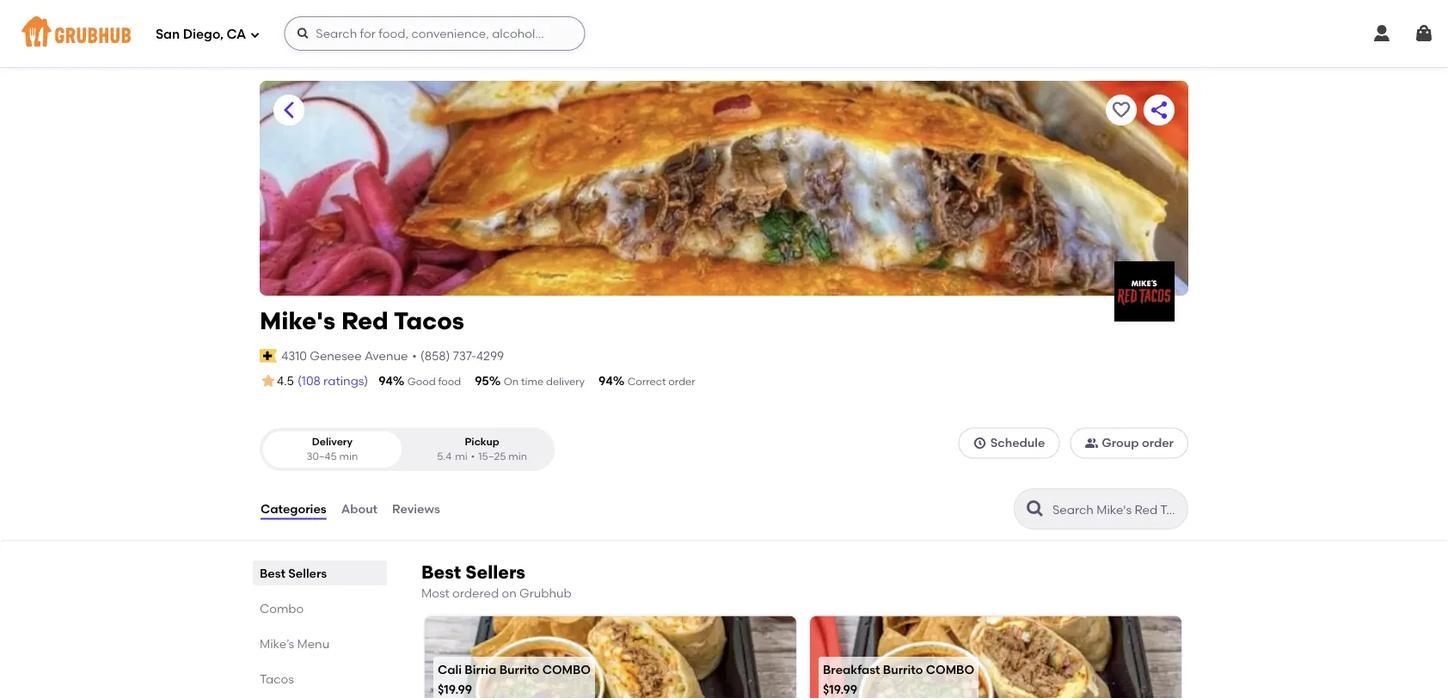 Task type: locate. For each thing, give the bounding box(es) containing it.
1 combo from the left
[[542, 662, 591, 677]]

0 horizontal spatial combo
[[542, 662, 591, 677]]

menu
[[297, 636, 329, 651]]

best for best sellers
[[260, 566, 285, 581]]

94
[[379, 374, 393, 388], [599, 374, 613, 388]]

sellers for best sellers most ordered on grubhub
[[466, 562, 525, 584]]

1 horizontal spatial sellers
[[466, 562, 525, 584]]

1 horizontal spatial 94
[[599, 374, 613, 388]]

option group containing delivery 30–45 min
[[260, 428, 555, 471]]

$19.99 inside breakfast burrito combo $19.99
[[823, 682, 857, 697]]

best
[[421, 562, 461, 584], [260, 566, 285, 581]]

burrito inside cali birria burrito combo $19.99
[[499, 662, 539, 677]]

2 $19.99 from the left
[[823, 682, 857, 697]]

94 right delivery
[[599, 374, 613, 388]]

main navigation navigation
[[0, 0, 1448, 67]]

combo inside breakfast burrito combo $19.99
[[926, 662, 974, 677]]

1 horizontal spatial order
[[1142, 436, 1174, 450]]

1 horizontal spatial combo
[[926, 662, 974, 677]]

tacos up (858)
[[394, 307, 464, 335]]

2 min from the left
[[508, 450, 527, 463]]

option group
[[260, 428, 555, 471]]

time
[[521, 375, 544, 388]]

min right 15–25
[[508, 450, 527, 463]]

1 min from the left
[[339, 450, 358, 463]]

min inside pickup 5.4 mi • 15–25 min
[[508, 450, 527, 463]]

tacos tab
[[260, 670, 380, 688]]

min down delivery
[[339, 450, 358, 463]]

0 horizontal spatial $19.99
[[438, 682, 472, 697]]

•
[[412, 348, 417, 363], [471, 450, 475, 463]]

about button
[[340, 478, 378, 540]]

$19.99
[[438, 682, 472, 697], [823, 682, 857, 697]]

best sellers most ordered on grubhub
[[421, 562, 572, 601]]

2 94 from the left
[[599, 374, 613, 388]]

breakfast
[[823, 662, 880, 677]]

sellers up combo tab
[[288, 566, 327, 581]]

categories
[[261, 502, 326, 516]]

save this restaurant button
[[1106, 95, 1137, 126]]

1 vertical spatial •
[[471, 450, 475, 463]]

1 horizontal spatial burrito
[[883, 662, 923, 677]]

94 down avenue
[[379, 374, 393, 388]]

737-
[[453, 348, 476, 363]]

(108 ratings)
[[297, 374, 368, 388]]

best up most
[[421, 562, 461, 584]]

group order button
[[1070, 428, 1188, 459]]

1 burrito from the left
[[499, 662, 539, 677]]

$19.99 inside cali birria burrito combo $19.99
[[438, 682, 472, 697]]

order
[[668, 375, 695, 388], [1142, 436, 1174, 450]]

1 vertical spatial tacos
[[260, 672, 294, 686]]

0 horizontal spatial sellers
[[288, 566, 327, 581]]

most
[[421, 586, 449, 601]]

birria
[[465, 662, 497, 677]]

best inside tab
[[260, 566, 285, 581]]

0 horizontal spatial tacos
[[260, 672, 294, 686]]

correct
[[627, 375, 666, 388]]

0 horizontal spatial order
[[668, 375, 695, 388]]

1 horizontal spatial tacos
[[394, 307, 464, 335]]

0 horizontal spatial 94
[[379, 374, 393, 388]]

0 horizontal spatial min
[[339, 450, 358, 463]]

genesee
[[310, 348, 362, 363]]

burrito right birria
[[499, 662, 539, 677]]

(858) 737-4299 button
[[420, 347, 504, 365]]

sellers up the on
[[466, 562, 525, 584]]

breakfast burrito combo $19.99
[[823, 662, 974, 697]]

best up combo
[[260, 566, 285, 581]]

order inside the group order button
[[1142, 436, 1174, 450]]

0 horizontal spatial •
[[412, 348, 417, 363]]

tacos down the mike's
[[260, 672, 294, 686]]

min
[[339, 450, 358, 463], [508, 450, 527, 463]]

sellers inside tab
[[288, 566, 327, 581]]

0 horizontal spatial burrito
[[499, 662, 539, 677]]

best sellers tab
[[260, 564, 380, 582]]

combo
[[542, 662, 591, 677], [926, 662, 974, 677]]

1 94 from the left
[[379, 374, 393, 388]]

1 $19.99 from the left
[[438, 682, 472, 697]]

svg image
[[250, 30, 260, 40]]

sellers inside best sellers most ordered on grubhub
[[466, 562, 525, 584]]

• left (858)
[[412, 348, 417, 363]]

search icon image
[[1025, 499, 1046, 519]]

0 vertical spatial order
[[668, 375, 695, 388]]

sellers
[[466, 562, 525, 584], [288, 566, 327, 581]]

1 vertical spatial order
[[1142, 436, 1174, 450]]

tacos
[[394, 307, 464, 335], [260, 672, 294, 686]]

$19.99 down cali
[[438, 682, 472, 697]]

4310
[[281, 348, 307, 363]]

reviews button
[[391, 478, 441, 540]]

san
[[156, 27, 180, 42]]

(858)
[[420, 348, 450, 363]]

subscription pass image
[[260, 349, 277, 363]]

schedule button
[[959, 428, 1060, 459]]

2 combo from the left
[[926, 662, 974, 677]]

red
[[341, 307, 388, 335]]

2 burrito from the left
[[883, 662, 923, 677]]

svg image
[[1372, 23, 1392, 44], [1414, 23, 1434, 44], [296, 27, 310, 40], [973, 436, 987, 450]]

cali
[[438, 662, 462, 677]]

0 vertical spatial tacos
[[394, 307, 464, 335]]

delivery 30–45 min
[[307, 435, 358, 463]]

best inside best sellers most ordered on grubhub
[[421, 562, 461, 584]]

• right mi
[[471, 450, 475, 463]]

$19.99 down breakfast
[[823, 682, 857, 697]]

1 horizontal spatial best
[[421, 562, 461, 584]]

burrito right breakfast
[[883, 662, 923, 677]]

mike's
[[260, 636, 294, 651]]

0 vertical spatial •
[[412, 348, 417, 363]]

burrito inside breakfast burrito combo $19.99
[[883, 662, 923, 677]]

food
[[438, 375, 461, 388]]

1 horizontal spatial $19.99
[[823, 682, 857, 697]]

4299
[[476, 348, 504, 363]]

order right group at right bottom
[[1142, 436, 1174, 450]]

pickup 5.4 mi • 15–25 min
[[437, 435, 527, 463]]

1 horizontal spatial •
[[471, 450, 475, 463]]

save this restaurant image
[[1111, 100, 1132, 120]]

0 horizontal spatial best
[[260, 566, 285, 581]]

burrito
[[499, 662, 539, 677], [883, 662, 923, 677]]

combo
[[260, 601, 304, 616]]

order right correct
[[668, 375, 695, 388]]

1 horizontal spatial min
[[508, 450, 527, 463]]



Task type: describe. For each thing, give the bounding box(es) containing it.
mike's
[[260, 307, 336, 335]]

mike's red tacos logo image
[[1114, 261, 1175, 322]]

avenue
[[365, 348, 408, 363]]

30–45
[[307, 450, 337, 463]]

sellers for best sellers
[[288, 566, 327, 581]]

svg image inside schedule button
[[973, 436, 987, 450]]

combo tab
[[260, 599, 380, 618]]

pickup
[[465, 435, 499, 448]]

people icon image
[[1085, 436, 1098, 450]]

ordered
[[452, 586, 499, 601]]

• inside pickup 5.4 mi • 15–25 min
[[471, 450, 475, 463]]

4310 genesee avenue button
[[281, 346, 409, 365]]

grubhub
[[519, 586, 572, 601]]

good
[[407, 375, 436, 388]]

ratings)
[[323, 374, 368, 388]]

Search for food, convenience, alcohol... search field
[[284, 16, 585, 51]]

san diego, ca
[[156, 27, 246, 42]]

15–25
[[478, 450, 506, 463]]

diego,
[[183, 27, 223, 42]]

delivery
[[312, 435, 353, 448]]

star icon image
[[260, 372, 277, 390]]

group
[[1102, 436, 1139, 450]]

share icon image
[[1149, 100, 1170, 120]]

order for group order
[[1142, 436, 1174, 450]]

94 for correct order
[[599, 374, 613, 388]]

on
[[504, 375, 519, 388]]

5.4
[[437, 450, 452, 463]]

tacos inside tab
[[260, 672, 294, 686]]

ca
[[227, 27, 246, 42]]

about
[[341, 502, 378, 516]]

best sellers
[[260, 566, 327, 581]]

94 for good food
[[379, 374, 393, 388]]

on time delivery
[[504, 375, 585, 388]]

4310 genesee avenue
[[281, 348, 408, 363]]

mi
[[455, 450, 467, 463]]

reviews
[[392, 502, 440, 516]]

mike's red tacos
[[260, 307, 464, 335]]

mike's menu tab
[[260, 635, 380, 653]]

mike's menu
[[260, 636, 329, 651]]

group order
[[1102, 436, 1174, 450]]

min inside delivery 30–45 min
[[339, 450, 358, 463]]

caret left icon image
[[279, 100, 299, 120]]

combo inside cali birria burrito combo $19.99
[[542, 662, 591, 677]]

4.5
[[277, 374, 294, 388]]

schedule
[[990, 436, 1045, 450]]

categories button
[[260, 478, 327, 540]]

• (858) 737-4299
[[412, 348, 504, 363]]

95
[[475, 374, 489, 388]]

(108
[[297, 374, 321, 388]]

good food
[[407, 375, 461, 388]]

on
[[502, 586, 517, 601]]

Search Mike's Red Tacos search field
[[1051, 501, 1182, 518]]

delivery
[[546, 375, 585, 388]]

order for correct order
[[668, 375, 695, 388]]

correct order
[[627, 375, 695, 388]]

best for best sellers most ordered on grubhub
[[421, 562, 461, 584]]

cali birria burrito combo $19.99
[[438, 662, 591, 697]]



Task type: vqa. For each thing, say whether or not it's contained in the screenshot.
MATCHSTICK
no



